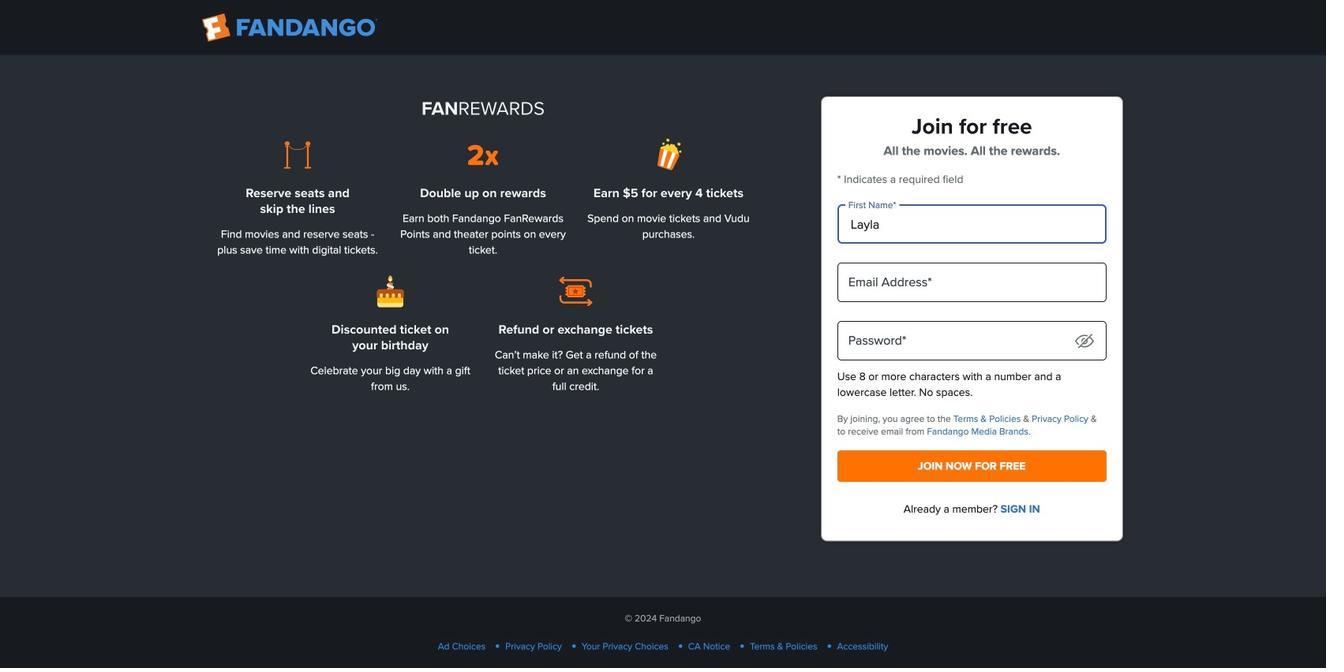 Task type: vqa. For each thing, say whether or not it's contained in the screenshot.
"San" for Stonestown
no



Task type: locate. For each thing, give the bounding box(es) containing it.
None submit
[[837, 451, 1107, 482]]

  text field
[[837, 204, 1107, 244], [837, 263, 1107, 302]]

1 vertical spatial   text field
[[837, 263, 1107, 302]]

  password field
[[837, 321, 1107, 361]]

0 vertical spatial   text field
[[837, 204, 1107, 244]]

1   text field from the top
[[837, 204, 1107, 244]]



Task type: describe. For each thing, give the bounding box(es) containing it.
2   text field from the top
[[837, 263, 1107, 302]]

password hide image
[[1075, 334, 1094, 349]]

fandango home image
[[202, 13, 377, 42]]



